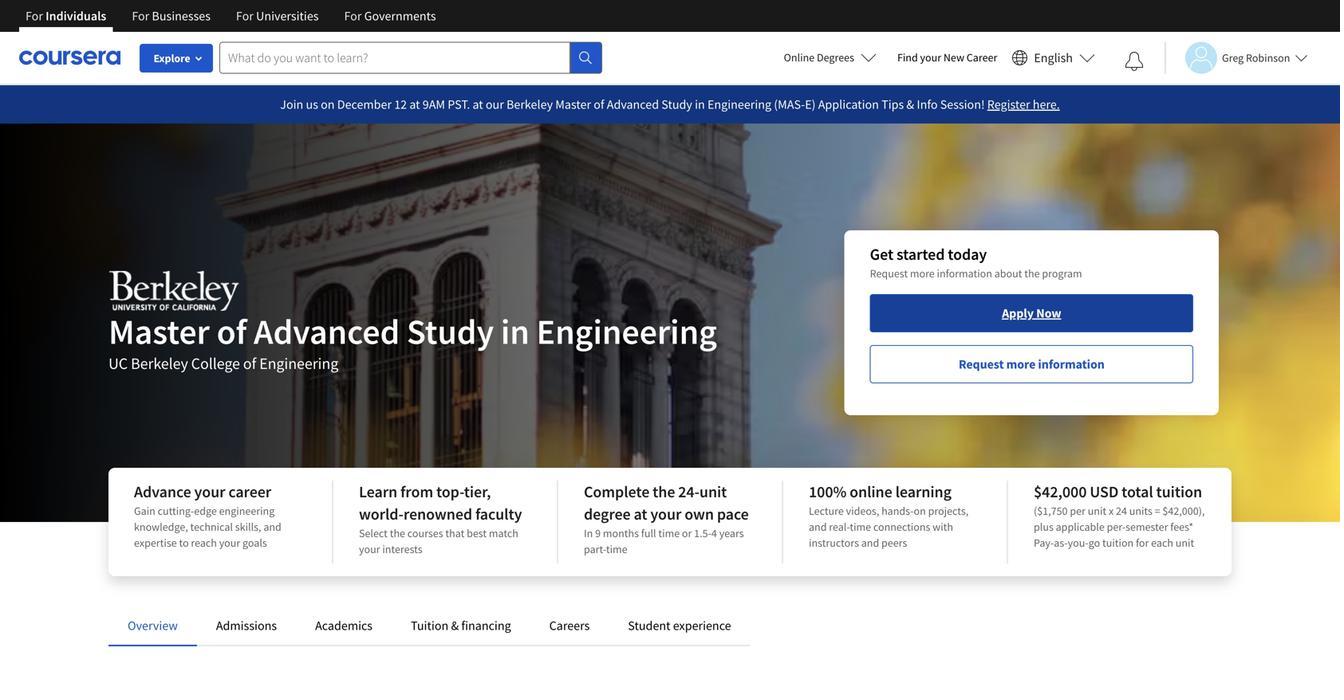 Task type: locate. For each thing, give the bounding box(es) containing it.
berkeley inside master of advanced study in engineering uc berkeley college of engineering
[[131, 354, 188, 374]]

0 horizontal spatial master
[[108, 310, 210, 354]]

the inside complete the 24-unit degree at your own pace in 9 months full time or 1.5-4 years part-time
[[653, 482, 675, 502]]

learn from top-tier, world-renowned faculty select the courses that best match your interests
[[359, 482, 522, 557]]

1 horizontal spatial more
[[1006, 357, 1036, 373]]

study inside master of advanced study in engineering uc berkeley college of engineering
[[407, 310, 494, 354]]

tuition up the $42,000),
[[1156, 482, 1202, 502]]

tuition down per-
[[1102, 536, 1134, 550]]

at right '12'
[[409, 97, 420, 112]]

more down started
[[910, 266, 935, 281]]

request more information button
[[870, 345, 1193, 384]]

at up "full"
[[634, 505, 647, 525]]

more inside button
[[1006, 357, 1036, 373]]

information down today
[[937, 266, 992, 281]]

request down apply at the top of the page
[[959, 357, 1004, 373]]

for left 'individuals'
[[26, 8, 43, 24]]

& left info
[[907, 97, 914, 112]]

at inside complete the 24-unit degree at your own pace in 9 months full time or 1.5-4 years part-time
[[634, 505, 647, 525]]

as-
[[1054, 536, 1068, 550]]

student experience link
[[628, 618, 731, 634]]

0 vertical spatial study
[[662, 97, 692, 112]]

1 horizontal spatial unit
[[1088, 504, 1107, 519]]

0 vertical spatial in
[[695, 97, 705, 112]]

for left governments
[[344, 8, 362, 24]]

connections
[[873, 520, 930, 534]]

!
[[981, 97, 985, 112]]

2 horizontal spatial time
[[850, 520, 871, 534]]

to
[[179, 536, 189, 550]]

1 vertical spatial more
[[1006, 357, 1036, 373]]

1 horizontal spatial on
[[914, 504, 926, 519]]

0 horizontal spatial at
[[409, 97, 420, 112]]

financing
[[461, 618, 511, 634]]

1 horizontal spatial master
[[555, 97, 591, 112]]

1 vertical spatial study
[[407, 310, 494, 354]]

gain
[[134, 504, 155, 519]]

& right tuition
[[451, 618, 459, 634]]

time
[[850, 520, 871, 534], [658, 527, 680, 541], [606, 542, 627, 557]]

career
[[967, 50, 997, 65]]

1 horizontal spatial information
[[1038, 357, 1105, 373]]

2 vertical spatial the
[[390, 527, 405, 541]]

time left or
[[658, 527, 680, 541]]

0 vertical spatial information
[[937, 266, 992, 281]]

december
[[337, 97, 392, 112]]

2 for from the left
[[132, 8, 149, 24]]

from
[[401, 482, 433, 502]]

None search field
[[219, 42, 602, 74]]

projects,
[[928, 504, 969, 519]]

1 horizontal spatial the
[[653, 482, 675, 502]]

0 horizontal spatial berkeley
[[131, 354, 188, 374]]

for for universities
[[236, 8, 254, 24]]

for left universities
[[236, 8, 254, 24]]

1 vertical spatial request
[[959, 357, 1004, 373]]

information
[[937, 266, 992, 281], [1038, 357, 1105, 373]]

for individuals
[[26, 8, 106, 24]]

for for governments
[[344, 8, 362, 24]]

on down learning
[[914, 504, 926, 519]]

2 vertical spatial unit
[[1176, 536, 1194, 550]]

and left peers
[[861, 536, 879, 550]]

0 vertical spatial tuition
[[1156, 482, 1202, 502]]

at left our
[[473, 97, 483, 112]]

student experience
[[628, 618, 731, 634]]

1 vertical spatial unit
[[1088, 504, 1107, 519]]

governments
[[364, 8, 436, 24]]

0 horizontal spatial in
[[501, 310, 530, 354]]

in
[[695, 97, 705, 112], [501, 310, 530, 354]]

24-
[[678, 482, 700, 502]]

request down get
[[870, 266, 908, 281]]

on right us
[[321, 97, 335, 112]]

unit down the "fees*"
[[1176, 536, 1194, 550]]

unit up own
[[700, 482, 727, 502]]

1 vertical spatial on
[[914, 504, 926, 519]]

advanced inside master of advanced study in engineering uc berkeley college of engineering
[[254, 310, 400, 354]]

1 horizontal spatial request
[[959, 357, 1004, 373]]

best
[[467, 527, 487, 541]]

0 vertical spatial master
[[555, 97, 591, 112]]

go
[[1089, 536, 1100, 550]]

$42,000 usd total tuition ($1,750 per unit  x  24 units = $42,000), plus applicable per-semester fees* pay-as-you-go tuition for each unit
[[1034, 482, 1205, 550]]

0 vertical spatial on
[[321, 97, 335, 112]]

today
[[948, 245, 987, 264]]

lecture
[[809, 504, 844, 519]]

0 vertical spatial berkeley
[[507, 97, 553, 112]]

2 horizontal spatial unit
[[1176, 536, 1194, 550]]

explore
[[154, 51, 190, 65]]

started
[[897, 245, 945, 264]]

0 vertical spatial unit
[[700, 482, 727, 502]]

you-
[[1068, 536, 1089, 550]]

1 for from the left
[[26, 8, 43, 24]]

admissions link
[[216, 618, 277, 634]]

1 vertical spatial &
[[451, 618, 459, 634]]

study
[[662, 97, 692, 112], [407, 310, 494, 354]]

academics
[[315, 618, 373, 634]]

of
[[594, 97, 604, 112], [217, 310, 247, 354], [243, 354, 256, 374]]

0 horizontal spatial the
[[390, 527, 405, 541]]

0 horizontal spatial unit
[[700, 482, 727, 502]]

1 vertical spatial master
[[108, 310, 210, 354]]

program
[[1042, 266, 1082, 281]]

0 vertical spatial &
[[907, 97, 914, 112]]

more inside get started today request more information about the program
[[910, 266, 935, 281]]

for left the businesses
[[132, 8, 149, 24]]

businesses
[[152, 8, 211, 24]]

berkeley right uc
[[131, 354, 188, 374]]

the
[[1024, 266, 1040, 281], [653, 482, 675, 502], [390, 527, 405, 541]]

0 horizontal spatial &
[[451, 618, 459, 634]]

application
[[818, 97, 879, 112]]

1 vertical spatial berkeley
[[131, 354, 188, 374]]

and
[[264, 520, 281, 534], [809, 520, 827, 534], [861, 536, 879, 550]]

videos,
[[846, 504, 879, 519]]

individuals
[[46, 8, 106, 24]]

1 horizontal spatial study
[[662, 97, 692, 112]]

berkeley
[[507, 97, 553, 112], [131, 354, 188, 374]]

1 vertical spatial information
[[1038, 357, 1105, 373]]

information down now
[[1038, 357, 1105, 373]]

0 horizontal spatial request
[[870, 266, 908, 281]]

0 horizontal spatial and
[[264, 520, 281, 534]]

1 vertical spatial advanced
[[254, 310, 400, 354]]

more down apply at the top of the page
[[1006, 357, 1036, 373]]

engineering
[[219, 504, 275, 519]]

1 vertical spatial in
[[501, 310, 530, 354]]

the right the about
[[1024, 266, 1040, 281]]

berkeley right our
[[507, 97, 553, 112]]

1 horizontal spatial and
[[809, 520, 827, 534]]

unit
[[700, 482, 727, 502], [1088, 504, 1107, 519], [1176, 536, 1194, 550]]

1 vertical spatial the
[[653, 482, 675, 502]]

top-
[[436, 482, 464, 502]]

overview
[[128, 618, 178, 634]]

fees*
[[1170, 520, 1194, 534]]

0 horizontal spatial tuition
[[1102, 536, 1134, 550]]

time down months
[[606, 542, 627, 557]]

advanced
[[607, 97, 659, 112], [254, 310, 400, 354]]

learning
[[896, 482, 952, 502]]

100%
[[809, 482, 847, 502]]

4 for from the left
[[344, 8, 362, 24]]

renowned
[[404, 505, 472, 525]]

your
[[920, 50, 941, 65], [194, 482, 225, 502], [650, 505, 682, 525], [219, 536, 240, 550], [359, 542, 380, 557]]

0 vertical spatial request
[[870, 266, 908, 281]]

full
[[641, 527, 656, 541]]

your up edge
[[194, 482, 225, 502]]

usd
[[1090, 482, 1119, 502]]

time down videos,
[[850, 520, 871, 534]]

3 for from the left
[[236, 8, 254, 24]]

0 horizontal spatial more
[[910, 266, 935, 281]]

0 vertical spatial more
[[910, 266, 935, 281]]

master of advanced study in engineering uc berkeley college of engineering
[[108, 310, 717, 374]]

2 horizontal spatial the
[[1024, 266, 1040, 281]]

1 horizontal spatial &
[[907, 97, 914, 112]]

0 horizontal spatial advanced
[[254, 310, 400, 354]]

in inside master of advanced study in engineering uc berkeley college of engineering
[[501, 310, 530, 354]]

request
[[870, 266, 908, 281], [959, 357, 1004, 373]]

plus
[[1034, 520, 1054, 534]]

faculty
[[475, 505, 522, 525]]

experience
[[673, 618, 731, 634]]

1 horizontal spatial in
[[695, 97, 705, 112]]

and down lecture
[[809, 520, 827, 534]]

master
[[555, 97, 591, 112], [108, 310, 210, 354]]

career
[[228, 482, 271, 502]]

show notifications image
[[1125, 52, 1144, 71]]

your inside complete the 24-unit degree at your own pace in 9 months full time or 1.5-4 years part-time
[[650, 505, 682, 525]]

knowledge,
[[134, 520, 188, 534]]

about
[[995, 266, 1022, 281]]

&
[[907, 97, 914, 112], [451, 618, 459, 634]]

apply now
[[1002, 306, 1061, 321]]

your up "full"
[[650, 505, 682, 525]]

0 horizontal spatial study
[[407, 310, 494, 354]]

your inside learn from top-tier, world-renowned faculty select the courses that best match your interests
[[359, 542, 380, 557]]

your down select
[[359, 542, 380, 557]]

join us on december 12 at 9am pst. at our berkeley master of advanced study in engineering (mas-e) application tips & info session ! register here.
[[280, 97, 1060, 112]]

for
[[1136, 536, 1149, 550]]

unit left x
[[1088, 504, 1107, 519]]

and up goals
[[264, 520, 281, 534]]

2 horizontal spatial at
[[634, 505, 647, 525]]

0 vertical spatial the
[[1024, 266, 1040, 281]]

your right the find
[[920, 50, 941, 65]]

the left 24-
[[653, 482, 675, 502]]

0 horizontal spatial information
[[937, 266, 992, 281]]

advance your career gain cutting-edge engineering knowledge, technical skills, and expertise to reach your goals
[[134, 482, 281, 550]]

greg robinson button
[[1165, 42, 1308, 74]]

the up interests at the bottom
[[390, 527, 405, 541]]

(mas-
[[774, 97, 805, 112]]

select
[[359, 527, 388, 541]]

units
[[1129, 504, 1153, 519]]

real-
[[829, 520, 850, 534]]

0 vertical spatial advanced
[[607, 97, 659, 112]]



Task type: describe. For each thing, give the bounding box(es) containing it.
request more information
[[959, 357, 1105, 373]]

explore button
[[140, 44, 213, 73]]

the inside get started today request more information about the program
[[1024, 266, 1040, 281]]

($1,750
[[1034, 504, 1068, 519]]

here.
[[1033, 97, 1060, 112]]

1.5-
[[694, 527, 712, 541]]

each
[[1151, 536, 1173, 550]]

our
[[486, 97, 504, 112]]

get started today request more information about the program
[[870, 245, 1082, 281]]

online
[[850, 482, 892, 502]]

edge
[[194, 504, 217, 519]]

per-
[[1107, 520, 1126, 534]]

for businesses
[[132, 8, 211, 24]]

=
[[1155, 504, 1160, 519]]

information inside button
[[1038, 357, 1105, 373]]

1 horizontal spatial advanced
[[607, 97, 659, 112]]

at for join
[[409, 97, 420, 112]]

uc berkeley college of engineering logo image
[[108, 271, 240, 311]]

months
[[603, 527, 639, 541]]

universities
[[256, 8, 319, 24]]

1 vertical spatial tuition
[[1102, 536, 1134, 550]]

uc
[[108, 354, 128, 374]]

interests
[[382, 542, 423, 557]]

careers
[[549, 618, 590, 634]]

on inside 100% online learning lecture videos, hands-on projects, and real-time connections with instructors and peers
[[914, 504, 926, 519]]

2 horizontal spatial and
[[861, 536, 879, 550]]

your down technical
[[219, 536, 240, 550]]

technical
[[190, 520, 233, 534]]

degrees
[[817, 50, 854, 65]]

1 horizontal spatial berkeley
[[507, 97, 553, 112]]

robinson
[[1246, 51, 1290, 65]]

9am
[[423, 97, 445, 112]]

join
[[280, 97, 303, 112]]

master inside master of advanced study in engineering uc berkeley college of engineering
[[108, 310, 210, 354]]

for for individuals
[[26, 8, 43, 24]]

find your new career link
[[889, 48, 1005, 68]]

us
[[306, 97, 318, 112]]

your inside the find your new career link
[[920, 50, 941, 65]]

24
[[1116, 504, 1127, 519]]

for for businesses
[[132, 8, 149, 24]]

pst.
[[448, 97, 470, 112]]

1 horizontal spatial at
[[473, 97, 483, 112]]

student
[[628, 618, 671, 634]]

0 horizontal spatial time
[[606, 542, 627, 557]]

expertise
[[134, 536, 177, 550]]

pace
[[717, 505, 749, 525]]

info
[[917, 97, 938, 112]]

coursera image
[[19, 45, 120, 70]]

x
[[1109, 504, 1114, 519]]

1 horizontal spatial tuition
[[1156, 482, 1202, 502]]

at for complete
[[634, 505, 647, 525]]

advance
[[134, 482, 191, 502]]

greg
[[1222, 51, 1244, 65]]

0 horizontal spatial on
[[321, 97, 335, 112]]

academics link
[[315, 618, 373, 634]]

online degrees
[[784, 50, 854, 65]]

register here. link
[[987, 97, 1060, 112]]

request inside get started today request more information about the program
[[870, 266, 908, 281]]

per
[[1070, 504, 1086, 519]]

or
[[682, 527, 692, 541]]

time inside 100% online learning lecture videos, hands-on projects, and real-time connections with instructors and peers
[[850, 520, 871, 534]]

100% online learning lecture videos, hands-on projects, and real-time connections with instructors and peers
[[809, 482, 969, 550]]

What do you want to learn? text field
[[219, 42, 570, 74]]

tuition & financing link
[[411, 618, 511, 634]]

match
[[489, 527, 518, 541]]

banner navigation
[[13, 0, 449, 32]]

learn
[[359, 482, 397, 502]]

goals
[[243, 536, 267, 550]]

apply
[[1002, 306, 1034, 321]]

session
[[940, 97, 981, 112]]

find your new career
[[897, 50, 997, 65]]

careers link
[[549, 618, 590, 634]]

english
[[1034, 50, 1073, 66]]

unit inside complete the 24-unit degree at your own pace in 9 months full time or 1.5-4 years part-time
[[700, 482, 727, 502]]

college
[[191, 354, 240, 374]]

in
[[584, 527, 593, 541]]

admissions
[[216, 618, 277, 634]]

register
[[987, 97, 1030, 112]]

and inside advance your career gain cutting-edge engineering knowledge, technical skills, and expertise to reach your goals
[[264, 520, 281, 534]]

the inside learn from top-tier, world-renowned faculty select the courses that best match your interests
[[390, 527, 405, 541]]

tier,
[[464, 482, 491, 502]]

with
[[933, 520, 953, 534]]

online degrees button
[[771, 40, 889, 75]]

total
[[1122, 482, 1153, 502]]

4
[[712, 527, 717, 541]]

that
[[445, 527, 465, 541]]

reach
[[191, 536, 217, 550]]

request inside button
[[959, 357, 1004, 373]]

tuition & financing
[[411, 618, 511, 634]]

cutting-
[[158, 504, 194, 519]]

for universities
[[236, 8, 319, 24]]

applicable
[[1056, 520, 1105, 534]]

world-
[[359, 505, 404, 525]]

tuition
[[411, 618, 449, 634]]

pay-
[[1034, 536, 1054, 550]]

information inside get started today request more information about the program
[[937, 266, 992, 281]]

for governments
[[344, 8, 436, 24]]

1 horizontal spatial time
[[658, 527, 680, 541]]

degree
[[584, 505, 631, 525]]

12
[[394, 97, 407, 112]]

$42,000),
[[1163, 504, 1205, 519]]



Task type: vqa. For each thing, say whether or not it's contained in the screenshot.
For Universities
yes



